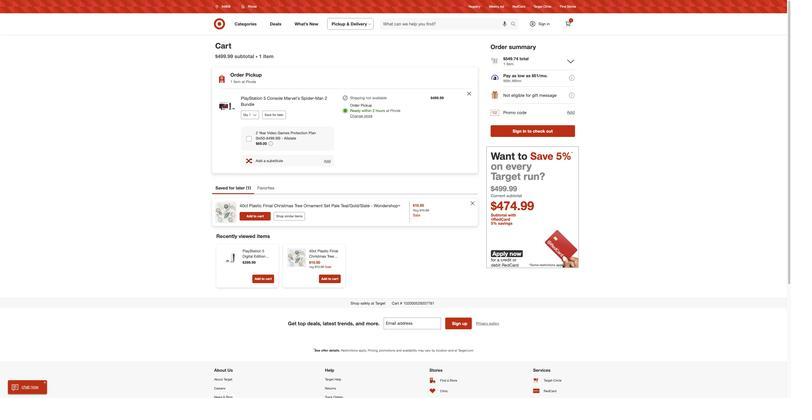 Task type: locate. For each thing, give the bounding box(es) containing it.
later for save for later
[[277, 113, 284, 117]]

pinole up bundle
[[246, 79, 256, 84]]

as up "affirm"
[[513, 73, 517, 78]]

cart left #
[[392, 301, 399, 306]]

by
[[432, 349, 436, 353]]

target circle link down "services"
[[534, 376, 574, 386]]

to down edition at the left of page
[[262, 277, 265, 281]]

5 for digital
[[263, 249, 265, 254]]

target up sign in link
[[534, 5, 543, 9]]

2 horizontal spatial -
[[371, 203, 373, 209]]

* inside want to save 5% *
[[572, 151, 574, 155]]

$549.74
[[504, 56, 519, 61]]

sign up button
[[446, 318, 472, 330]]

* inside "* see offer details. restrictions apply. pricing, promotions and availability may vary by location and at target.com"
[[314, 348, 315, 351]]

wondershop™ inside list item
[[374, 203, 401, 209]]

now right apply
[[510, 250, 522, 258]]

order inside the order pickup 1 item at pinole
[[231, 72, 244, 78]]

2 vertical spatial $499.99
[[491, 184, 518, 193]]

target circle down "services"
[[544, 379, 562, 383]]

plastic down )
[[249, 203, 262, 209]]

1 horizontal spatial christmas
[[310, 254, 326, 259]]

What can we help you find? suggestions appear below search field
[[380, 18, 513, 30]]

in inside sign in link
[[548, 22, 550, 26]]

2 horizontal spatial a
[[498, 257, 500, 263]]

items for recently viewed items
[[257, 233, 270, 239]]

item for order pickup
[[234, 79, 241, 84]]

plastic
[[249, 203, 262, 209], [318, 249, 329, 254]]

$51/mo.
[[533, 73, 548, 78]]

to left check
[[528, 129, 532, 134]]

christmas inside 40ct plastic finial christmas tree ornament set - wondershop™
[[310, 254, 326, 259]]

now right chat
[[31, 385, 39, 390]]

not
[[504, 93, 511, 98]]

and left "more."
[[356, 321, 365, 327]]

cart down 40ct plastic finial christmas tree ornament set - wondershop™ link
[[333, 277, 339, 281]]

sign inside button
[[453, 321, 462, 327]]

target down want
[[491, 170, 521, 182]]

0 vertical spatial a
[[264, 159, 266, 163]]

2 year video games protection plan ($450-$499.99) - allstate
[[256, 131, 316, 140]]

5 inside "playstation 5 console marvel's spider-man 2 bundle"
[[264, 96, 266, 101]]

now for apply
[[510, 250, 522, 258]]

and right location
[[449, 349, 454, 353]]

save up video
[[265, 113, 272, 117]]

0 horizontal spatial 40ct
[[240, 203, 248, 209]]

find left store
[[441, 379, 447, 383]]

target down us on the bottom left
[[224, 378, 233, 382]]

playstation for playstation 5 console marvel's spider-man 2 bundle
[[241, 96, 263, 101]]

1 vertical spatial pinole
[[246, 79, 256, 84]]

a for substitute
[[264, 159, 266, 163]]

1 horizontal spatial 40ct
[[310, 249, 317, 254]]

$549.74 total 1 item
[[504, 56, 529, 66]]

later for saved for later ( 1 )
[[236, 186, 245, 191]]

add to cart button down $10.50 reg $15.00 sale
[[319, 275, 341, 284]]

viewed
[[239, 233, 256, 239]]

0 vertical spatial christmas
[[274, 203, 294, 209]]

items inside the shop similar items 'button'
[[295, 214, 303, 218]]

help inside target help link
[[335, 378, 342, 382]]

finial inside list item
[[263, 203, 273, 209]]

- inside list item
[[371, 203, 373, 209]]

$15.00 right 'reg'
[[315, 265, 325, 269]]

sale right 'reg'
[[325, 265, 332, 269]]

ornament for -
[[310, 260, 326, 264]]

pickup inside order pickup ready within 2 hours at pinole change store
[[361, 103, 372, 108]]

$10.50 up 'reg'
[[310, 260, 321, 265]]

0 horizontal spatial *
[[314, 348, 315, 351]]

save inside button
[[265, 113, 272, 117]]

1 vertical spatial subtotal
[[507, 193, 523, 198]]

ornament left the "pale"
[[304, 203, 323, 209]]

plastic up $10.50 reg $15.00 sale
[[318, 249, 329, 254]]

0 horizontal spatial sale
[[325, 265, 332, 269]]

delivery
[[351, 21, 367, 26]]

0 horizontal spatial a
[[264, 159, 266, 163]]

sign inside "button"
[[513, 129, 522, 134]]

tree up the shop similar items
[[295, 203, 303, 209]]

console down digital at the left bottom
[[243, 260, 257, 264]]

$15.00 inside $10.50 reg $15.00 sale
[[420, 209, 430, 213]]

2 horizontal spatial sign
[[539, 22, 547, 26]]

add to cart for add to cart 'button' over 'viewed'
[[247, 214, 264, 218]]

sign down promo code
[[513, 129, 522, 134]]

sale down reg
[[413, 213, 421, 218]]

wondershop™ inside 40ct plastic finial christmas tree ornament set - wondershop™
[[310, 265, 333, 269]]

1 horizontal spatial $499.99
[[431, 96, 444, 100]]

1 vertical spatial now
[[31, 385, 39, 390]]

0 vertical spatial $10.50
[[413, 203, 425, 208]]

ornament up 'reg'
[[310, 260, 326, 264]]

$499.99)
[[267, 136, 281, 140]]

5 up edition at the left of page
[[263, 249, 265, 254]]

0 horizontal spatial plastic
[[249, 203, 262, 209]]

1 vertical spatial ornament
[[310, 260, 326, 264]]

$399.99
[[243, 260, 256, 265]]

set inside list item
[[324, 203, 331, 209]]

pickup left &
[[332, 21, 346, 26]]

add to cart inside "40ct plastic finial christmas tree ornament set pale teal/gold/slate - wondershop™" list item
[[247, 214, 264, 218]]

5%
[[557, 150, 572, 162], [491, 221, 498, 226]]

1 vertical spatial plastic
[[318, 249, 329, 254]]

5 inside playstation 5 digital edition console
[[263, 249, 265, 254]]

sale inside $10.50 reg $15.00 sale
[[413, 213, 421, 218]]

about up about target
[[214, 368, 227, 373]]

add to cart down $10.50 reg $15.00 sale
[[322, 277, 339, 281]]

40ct
[[240, 203, 248, 209], [310, 249, 317, 254]]

categories link
[[230, 18, 264, 30]]

pinole inside pinole dropdown button
[[248, 5, 257, 9]]

1 vertical spatial *
[[314, 348, 315, 351]]

and left availability
[[397, 349, 402, 353]]

0 horizontal spatial finial
[[263, 203, 273, 209]]

store
[[365, 114, 373, 118]]

for down "playstation 5 console marvel's spider-man 2 bundle"
[[273, 113, 277, 117]]

add to cart button up 'viewed'
[[240, 212, 271, 221]]

playstation 5 digital edition console image
[[221, 249, 240, 267], [221, 249, 240, 267]]

ornament inside list item
[[304, 203, 323, 209]]

0 vertical spatial sign
[[539, 22, 547, 26]]

on every target run?
[[491, 160, 546, 182]]

deals
[[270, 21, 282, 26]]

None text field
[[384, 318, 442, 330]]

set inside 40ct plastic finial christmas tree ornament set - wondershop™
[[327, 260, 333, 264]]

playstation inside playstation 5 digital edition console
[[243, 249, 262, 254]]

shop inside 'button'
[[277, 214, 284, 218]]

a left substitute
[[264, 159, 266, 163]]

$499.99 inside $499.99 current subtotal $474.99
[[491, 184, 518, 193]]

about up careers
[[214, 378, 223, 382]]

0 horizontal spatial subtotal
[[235, 53, 254, 59]]

0 horizontal spatial add to cart
[[247, 214, 264, 218]]

returns link
[[325, 384, 359, 393]]

finial inside 40ct plastic finial christmas tree ornament set - wondershop™
[[330, 249, 339, 254]]

0 vertical spatial pinole
[[248, 5, 257, 9]]

shipping
[[351, 96, 365, 100]]

1 horizontal spatial help
[[335, 378, 342, 382]]

40ct plastic finial christmas tree ornament set pale teal/gold/slate - wondershop™ link
[[240, 203, 401, 209]]

privacy policy
[[477, 322, 500, 326]]

cart item ready to fulfill group
[[213, 89, 478, 173]]

at inside "* see offer details. restrictions apply. pricing, promotions and availability may vary by location and at target.com"
[[455, 349, 458, 353]]

help up returns link
[[335, 378, 342, 382]]

may
[[418, 349, 424, 353]]

1 horizontal spatial redcard link
[[534, 386, 574, 397]]

plastic for 40ct plastic finial christmas tree ornament set pale teal/gold/slate - wondershop™
[[249, 203, 262, 209]]

1 horizontal spatial circle
[[554, 379, 562, 383]]

target inside target help link
[[325, 378, 334, 382]]

order down $499.99 subtotal
[[231, 72, 244, 78]]

add to cart button
[[240, 212, 271, 221], [253, 275, 274, 284], [319, 275, 341, 284]]

0 horizontal spatial shop
[[277, 214, 284, 218]]

0 horizontal spatial tree
[[295, 203, 303, 209]]

$10.50
[[413, 203, 425, 208], [310, 260, 321, 265]]

order
[[491, 43, 508, 50], [231, 72, 244, 78], [351, 103, 360, 108]]

0 vertical spatial redcard link
[[513, 4, 526, 9]]

sign
[[539, 22, 547, 26], [513, 129, 522, 134], [453, 321, 462, 327]]

5 up save for later
[[264, 96, 266, 101]]

redcard link right ad
[[513, 4, 526, 9]]

christmas inside list item
[[274, 203, 294, 209]]

find a store link
[[430, 376, 463, 386]]

0 vertical spatial $499.99
[[215, 53, 233, 59]]

0 horizontal spatial help
[[325, 368, 335, 373]]

sign for sign in to check out
[[513, 129, 522, 134]]

find a store
[[441, 379, 458, 383]]

stores
[[568, 5, 577, 9], [430, 368, 443, 373]]

or
[[513, 257, 517, 263]]

subtotal up the order pickup 1 item at pinole
[[235, 53, 254, 59]]

target inside on every target run?
[[491, 170, 521, 182]]

help up target help
[[325, 368, 335, 373]]

- inside 2 year video games protection plan ($450-$499.99) - allstate
[[282, 136, 283, 140]]

privacy policy link
[[477, 321, 500, 327]]

add
[[568, 110, 575, 115], [256, 159, 263, 163], [324, 159, 331, 163], [247, 214, 253, 218], [255, 277, 261, 281], [322, 277, 328, 281]]

1 vertical spatial add to cart
[[322, 277, 339, 281]]

total
[[520, 56, 529, 61]]

shop left safely
[[351, 301, 360, 306]]

in left check
[[524, 129, 527, 134]]

$15.00 for $10.50 reg $15.00 sale
[[420, 209, 430, 213]]

0 vertical spatial finial
[[263, 203, 273, 209]]

sale for $10.50 reg $15.00 sale
[[325, 265, 332, 269]]

christmas for 40ct plastic finial christmas tree ornament set - wondershop™
[[310, 254, 326, 259]]

order for order summary
[[491, 43, 508, 50]]

now inside button
[[31, 385, 39, 390]]

94806 button
[[212, 2, 236, 11]]

later down "playstation 5 console marvel's spider-man 2 bundle"
[[277, 113, 284, 117]]

0 horizontal spatial in
[[524, 129, 527, 134]]

1 down find stores link
[[571, 19, 572, 22]]

sale inside $10.50 reg $15.00 sale
[[325, 265, 332, 269]]

1 vertical spatial set
[[327, 260, 333, 264]]

find for find a store
[[441, 379, 447, 383]]

0 horizontal spatial find
[[441, 379, 447, 383]]

bundle
[[241, 102, 255, 107]]

1 vertical spatial -
[[371, 203, 373, 209]]

0 horizontal spatial $10.50
[[310, 260, 321, 265]]

shop left similar on the bottom of page
[[277, 214, 284, 218]]

- down games
[[282, 136, 283, 140]]

1 horizontal spatial cart
[[392, 301, 399, 306]]

$15.00 inside $10.50 reg $15.00 sale
[[315, 265, 325, 269]]

promotions
[[380, 349, 396, 353]]

1 vertical spatial $499.99
[[431, 96, 444, 100]]

None radio
[[343, 95, 348, 101]]

1 vertical spatial apply.
[[359, 349, 367, 353]]

1
[[571, 19, 572, 22], [259, 53, 262, 59], [504, 62, 506, 66], [231, 79, 233, 84], [248, 186, 250, 191]]

stores up the find a store link
[[430, 368, 443, 373]]

a inside group
[[264, 159, 266, 163]]

ornament inside 40ct plastic finial christmas tree ornament set - wondershop™
[[310, 260, 326, 264]]

in inside sign in to check out "button"
[[524, 129, 527, 134]]

playstation inside "playstation 5 console marvel's spider-man 2 bundle"
[[241, 96, 263, 101]]

order pickup ready within 2 hours at pinole change store
[[351, 103, 401, 118]]

add to cart button down $399.99
[[253, 275, 274, 284]]

stores up 1 link
[[568, 5, 577, 9]]

1 horizontal spatial items
[[295, 214, 303, 218]]

pickup up within
[[361, 103, 372, 108]]

redcard link for bottom target circle link
[[534, 386, 574, 397]]

0 horizontal spatial items
[[257, 233, 270, 239]]

target up returns on the left
[[325, 378, 334, 382]]

2 horizontal spatial cart
[[333, 277, 339, 281]]

1 vertical spatial $10.50
[[310, 260, 321, 265]]

playstation 5 console marvel's spider-man 2 bundle link
[[241, 95, 335, 108]]

1 vertical spatial stores
[[430, 368, 443, 373]]

finial down "favorites" link
[[263, 203, 273, 209]]

apply. right restrictions
[[557, 263, 565, 267]]

Service plan checkbox
[[247, 136, 252, 142]]

ornament for pale
[[304, 203, 323, 209]]

at left target.com
[[455, 349, 458, 353]]

target
[[534, 5, 543, 9], [491, 170, 521, 182], [376, 301, 386, 306], [224, 378, 233, 382], [325, 378, 334, 382], [544, 379, 553, 383]]

target inside about target link
[[224, 378, 233, 382]]

in for sign in
[[548, 22, 550, 26]]

about for about target
[[214, 378, 223, 382]]

Store pickup radio
[[343, 108, 348, 113]]

chat
[[22, 385, 30, 390]]

plastic inside 40ct plastic finial christmas tree ornament set - wondershop™
[[318, 249, 329, 254]]

shop similar items
[[277, 214, 303, 218]]

cart # 102000529207761
[[392, 301, 435, 306]]

1 horizontal spatial sign
[[513, 129, 522, 134]]

1 horizontal spatial plastic
[[318, 249, 329, 254]]

target circle link
[[534, 4, 552, 9], [534, 376, 574, 386]]

tree inside list item
[[295, 203, 303, 209]]

year
[[259, 131, 266, 135]]

1 horizontal spatial -
[[334, 260, 335, 264]]

to right want
[[518, 150, 528, 162]]

40ct plastic finial christmas tree ornament set - wondershop™ image
[[288, 249, 306, 267], [288, 249, 306, 267]]

pickup inside 'link'
[[332, 21, 346, 26]]

every
[[506, 160, 532, 172]]

wondershop™
[[374, 203, 401, 209], [310, 265, 333, 269]]

1 vertical spatial help
[[335, 378, 342, 382]]

0 vertical spatial ornament
[[304, 203, 323, 209]]

a inside apply now for a credit or debit redcard
[[498, 257, 500, 263]]

1 horizontal spatial a
[[448, 379, 449, 383]]

0 horizontal spatial sign
[[453, 321, 462, 327]]

item
[[263, 53, 274, 59], [507, 62, 514, 66], [234, 79, 241, 84]]

subtotal
[[235, 53, 254, 59], [507, 193, 523, 198]]

favorites
[[258, 186, 275, 191]]

&
[[347, 21, 350, 26]]

items right similar on the bottom of page
[[295, 214, 303, 218]]

1 vertical spatial sign
[[513, 129, 522, 134]]

1 about from the top
[[214, 368, 227, 373]]

0 horizontal spatial now
[[31, 385, 39, 390]]

video
[[267, 131, 277, 135]]

1 horizontal spatial wondershop™
[[374, 203, 401, 209]]

0 vertical spatial *
[[572, 151, 574, 155]]

5 for console
[[264, 96, 266, 101]]

item inside $549.74 total 1 item
[[507, 62, 514, 66]]

$10.50 inside $10.50 reg $15.00 sale
[[413, 203, 425, 208]]

subtotal right current
[[507, 193, 523, 198]]

find up 1 link
[[561, 5, 567, 9]]

0 horizontal spatial apply.
[[359, 349, 367, 353]]

a left store
[[448, 379, 449, 383]]

finial up $10.50 reg $15.00 sale
[[330, 249, 339, 254]]

at up bundle
[[242, 79, 245, 84]]

0 vertical spatial 5
[[264, 96, 266, 101]]

pay
[[504, 73, 511, 78]]

save for later
[[265, 113, 284, 117]]

for
[[527, 93, 532, 98], [273, 113, 277, 117], [229, 186, 235, 191], [491, 257, 497, 263]]

0 vertical spatial in
[[548, 22, 550, 26]]

1 vertical spatial 5%
[[491, 221, 498, 226]]

chat now
[[22, 385, 39, 390]]

2 right man
[[325, 96, 327, 101]]

0 horizontal spatial redcard link
[[513, 4, 526, 9]]

40ct for 40ct plastic finial christmas tree ornament set - wondershop™
[[310, 249, 317, 254]]

shop for shop safely at target
[[351, 301, 360, 306]]

1 horizontal spatial finial
[[330, 249, 339, 254]]

more.
[[366, 321, 380, 327]]

order for order pickup 1 item at pinole
[[231, 72, 244, 78]]

1 as from the left
[[513, 73, 517, 78]]

1 vertical spatial pickup
[[246, 72, 262, 78]]

items right 'viewed'
[[257, 233, 270, 239]]

pinole up categories link
[[248, 5, 257, 9]]

for left gift
[[527, 93, 532, 98]]

weekly ad link
[[490, 4, 505, 9]]

pinole right hours
[[391, 108, 401, 113]]

$10.50 for $10.50 reg $15.00 sale
[[310, 260, 321, 265]]

$10.50 inside $10.50 reg $15.00 sale
[[310, 260, 321, 265]]

$499.99 inside cart item ready to fulfill group
[[431, 96, 444, 100]]

1 down $549.74
[[504, 62, 506, 66]]

save
[[265, 113, 272, 117], [531, 150, 554, 162]]

($450-
[[256, 136, 267, 140]]

console
[[267, 96, 283, 101], [243, 260, 257, 264]]

$499.99 current subtotal $474.99
[[491, 184, 535, 213]]

console inside playstation 5 digital edition console
[[243, 260, 257, 264]]

tree inside 40ct plastic finial christmas tree ornament set - wondershop™
[[327, 254, 334, 259]]

#
[[401, 301, 403, 306]]

0 vertical spatial 2
[[325, 96, 327, 101]]

finial for 40ct plastic finial christmas tree ornament set pale teal/gold/slate - wondershop™
[[263, 203, 273, 209]]

saved for later ( 1 )
[[216, 186, 251, 191]]

- inside 40ct plastic finial christmas tree ornament set - wondershop™
[[334, 260, 335, 264]]

1 horizontal spatial in
[[548, 22, 550, 26]]

add button
[[567, 109, 576, 116], [324, 158, 331, 164]]

at right hours
[[386, 108, 390, 113]]

1 vertical spatial shop
[[351, 301, 360, 306]]

save up 'run?'
[[531, 150, 554, 162]]

cart up $499.99 subtotal
[[215, 41, 232, 50]]

edition
[[254, 254, 266, 259]]

1 horizontal spatial apply.
[[557, 263, 565, 267]]

add a substitute
[[256, 159, 283, 163]]

1 horizontal spatial shop
[[351, 301, 360, 306]]

to up 'viewed'
[[254, 214, 257, 218]]

christmas up $10.50 reg $15.00 sale
[[310, 254, 326, 259]]

redcard link for the weekly ad "link"
[[513, 4, 526, 9]]

2 about from the top
[[214, 378, 223, 382]]

1 vertical spatial add button
[[324, 158, 331, 164]]

1 right $499.99 subtotal
[[259, 53, 262, 59]]

for inside button
[[273, 113, 277, 117]]

add to cart up 'viewed'
[[247, 214, 264, 218]]

affirm image
[[491, 74, 500, 83], [492, 75, 499, 80]]

safely
[[361, 301, 370, 306]]

in
[[548, 22, 550, 26], [524, 129, 527, 134]]

sign left up
[[453, 321, 462, 327]]

item for $549.74 total
[[507, 62, 514, 66]]

order up ready in the left of the page
[[351, 103, 360, 108]]

pickup down '1 item'
[[246, 72, 262, 78]]

1 horizontal spatial $15.00
[[420, 209, 430, 213]]

1 inside the order pickup 1 item at pinole
[[231, 79, 233, 84]]

low
[[518, 73, 525, 78]]

1 vertical spatial find
[[441, 379, 447, 383]]

later left (
[[236, 186, 245, 191]]

get top deals, latest trends, and more.
[[288, 321, 380, 327]]

1 vertical spatial items
[[257, 233, 270, 239]]

target circle link up sign in
[[534, 4, 552, 9]]

in left 1 link
[[548, 22, 550, 26]]

set for pale
[[324, 203, 331, 209]]

- right teal/gold/slate
[[371, 203, 373, 209]]

40ct inside list item
[[240, 203, 248, 209]]

pay as low as $51/mo. with affirm
[[504, 73, 548, 83]]

later inside button
[[277, 113, 284, 117]]

1 horizontal spatial find
[[561, 5, 567, 9]]

trends,
[[338, 321, 355, 327]]

playstation up bundle
[[241, 96, 263, 101]]

0 vertical spatial $15.00
[[420, 209, 430, 213]]

40ct up $10.50 reg $15.00 sale
[[310, 249, 317, 254]]

2 horizontal spatial 2
[[373, 108, 375, 113]]

pickup inside the order pickup 1 item at pinole
[[246, 72, 262, 78]]

now inside apply now for a credit or debit redcard
[[510, 250, 522, 258]]

0 vertical spatial later
[[277, 113, 284, 117]]

0 horizontal spatial 5%
[[491, 221, 498, 226]]

$15.00
[[420, 209, 430, 213], [315, 265, 325, 269]]

subtotal inside $499.99 current subtotal $474.99
[[507, 193, 523, 198]]

offer
[[322, 349, 329, 353]]

pinole
[[248, 5, 257, 9], [246, 79, 256, 84], [391, 108, 401, 113]]

tree for -
[[327, 254, 334, 259]]

1 vertical spatial $15.00
[[315, 265, 325, 269]]

$10.50 up reg
[[413, 203, 425, 208]]

pickup for order pickup ready within 2 hours at pinole change store
[[361, 103, 372, 108]]

1 vertical spatial christmas
[[310, 254, 326, 259]]

$15.00 right reg
[[420, 209, 430, 213]]

target help link
[[325, 376, 359, 384]]

a left the credit
[[498, 257, 500, 263]]

similar
[[285, 214, 294, 218]]

a for store
[[448, 379, 449, 383]]

0 horizontal spatial pickup
[[246, 72, 262, 78]]

plastic inside list item
[[249, 203, 262, 209]]

console up save for later
[[267, 96, 283, 101]]

2 inside order pickup ready within 2 hours at pinole change store
[[373, 108, 375, 113]]

1 vertical spatial save
[[531, 150, 554, 162]]

cart
[[258, 214, 264, 218], [266, 277, 272, 281], [333, 277, 339, 281]]

none radio inside cart item ready to fulfill group
[[343, 95, 348, 101]]

add to cart
[[247, 214, 264, 218], [322, 277, 339, 281]]

1 vertical spatial about
[[214, 378, 223, 382]]

* see offer details. restrictions apply. pricing, promotions and availability may vary by location and at target.com
[[314, 348, 474, 353]]

at right safely
[[372, 301, 375, 306]]

latest
[[323, 321, 336, 327]]

1 vertical spatial in
[[524, 129, 527, 134]]

pickup
[[332, 21, 346, 26], [246, 72, 262, 78], [361, 103, 372, 108]]

0 horizontal spatial circle
[[544, 5, 552, 9]]

0 horizontal spatial wondershop™
[[310, 265, 333, 269]]

2 left hours
[[373, 108, 375, 113]]

item inside the order pickup 1 item at pinole
[[234, 79, 241, 84]]

40ct inside 40ct plastic finial christmas tree ornament set - wondershop™
[[310, 249, 317, 254]]

0 vertical spatial plastic
[[249, 203, 262, 209]]

now for chat
[[31, 385, 39, 390]]

0 horizontal spatial christmas
[[274, 203, 294, 209]]

order inside order pickup ready within 2 hours at pinole change store
[[351, 103, 360, 108]]

to
[[528, 129, 532, 134], [518, 150, 528, 162], [254, 214, 257, 218], [262, 277, 265, 281], [329, 277, 332, 281]]

0 vertical spatial cart
[[215, 41, 232, 50]]

40ct down (
[[240, 203, 248, 209]]

1 vertical spatial later
[[236, 186, 245, 191]]



Task type: describe. For each thing, give the bounding box(es) containing it.
0 vertical spatial add button
[[567, 109, 576, 116]]

1 left favorites
[[248, 186, 250, 191]]

registry
[[469, 5, 481, 9]]

0 horizontal spatial stores
[[430, 368, 443, 373]]

1 item
[[259, 53, 274, 59]]

1 inside $549.74 total 1 item
[[504, 62, 506, 66]]

add to cart button for 40ct plastic finial christmas tree ornament set - wondershop™
[[319, 275, 341, 284]]

target right safely
[[376, 301, 386, 306]]

digital
[[243, 254, 253, 259]]

not
[[366, 96, 372, 100]]

promo code
[[504, 110, 527, 115]]

$69.00
[[256, 141, 267, 146]]

pinole button
[[238, 2, 260, 11]]

recently viewed items
[[217, 233, 270, 239]]

items for shop similar items
[[295, 214, 303, 218]]

40ct plastic finial christmas tree ornament set pale teal/gold/slate - wondershop™ list item
[[212, 199, 478, 226]]

summary
[[510, 43, 537, 50]]

credit
[[501, 257, 512, 263]]

pinole inside order pickup ready within 2 hours at pinole change store
[[391, 108, 401, 113]]

102000529207761
[[404, 301, 435, 306]]

code
[[518, 110, 527, 115]]

details.
[[329, 349, 340, 353]]

to inside "40ct plastic finial christmas tree ornament set pale teal/gold/slate - wondershop™" list item
[[254, 214, 257, 218]]

plastic for 40ct plastic finial christmas tree ornament set - wondershop™
[[318, 249, 329, 254]]

what's
[[295, 21, 309, 26]]

$499.99 for $499.99 subtotal
[[215, 53, 233, 59]]

0 vertical spatial target circle link
[[534, 4, 552, 9]]

2 horizontal spatial and
[[449, 349, 454, 353]]

$10.50 for $10.50 reg $15.00 sale
[[413, 203, 425, 208]]

restrictions
[[540, 263, 556, 267]]

40ct for 40ct plastic finial christmas tree ornament set pale teal/gold/slate - wondershop™
[[240, 203, 248, 209]]

to inside "button"
[[528, 129, 532, 134]]

apply now button
[[491, 250, 523, 258]]

40ct plastic finial christmas tree ornament set pale teal/gold/slate - wondershop&#8482; image
[[215, 202, 237, 223]]

services
[[534, 368, 551, 373]]

deals link
[[266, 18, 288, 30]]

$10.50 reg $15.00 sale
[[310, 260, 332, 269]]

tree for pale
[[295, 203, 303, 209]]

pricing,
[[368, 349, 379, 353]]

subtotal with
[[491, 213, 518, 218]]

run?
[[524, 170, 546, 182]]

affirm image left with
[[491, 74, 500, 83]]

1 link
[[563, 18, 575, 30]]

cart for cart
[[215, 41, 232, 50]]

order for order pickup ready within 2 hours at pinole change store
[[351, 103, 360, 108]]

apply. inside "* see offer details. restrictions apply. pricing, promotions and availability may vary by location and at target.com"
[[359, 349, 367, 353]]

add inside "40ct plastic finial christmas tree ornament set pale teal/gold/slate - wondershop™" list item
[[247, 214, 253, 218]]

target help
[[325, 378, 342, 382]]

to down $10.50 reg $15.00 sale
[[329, 277, 332, 281]]

1 horizontal spatial save
[[531, 150, 554, 162]]

0 vertical spatial target circle
[[534, 5, 552, 9]]

us
[[228, 368, 233, 373]]

pinole inside the order pickup 1 item at pinole
[[246, 79, 256, 84]]

1 vertical spatial target circle
[[544, 379, 562, 383]]

order pickup 1 item at pinole
[[231, 72, 262, 84]]

plan
[[309, 131, 316, 135]]

40ct plastic finial christmas tree ornament set pale teal/gold/slate - wondershop™
[[240, 203, 401, 209]]

2 inside "playstation 5 console marvel's spider-man 2 bundle"
[[325, 96, 327, 101]]

cart for cart # 102000529207761
[[392, 301, 399, 306]]

cart inside "40ct plastic finial christmas tree ornament set pale teal/gold/slate - wondershop™" list item
[[258, 214, 264, 218]]

set for -
[[327, 260, 333, 264]]

(
[[246, 186, 248, 191]]

pickup & delivery link
[[327, 18, 374, 30]]

sign up
[[453, 321, 468, 327]]

target down "services"
[[544, 379, 553, 383]]

restrictions
[[341, 349, 358, 353]]

✕
[[44, 381, 46, 384]]

finial for 40ct plastic finial christmas tree ornament set - wondershop™
[[330, 249, 339, 254]]

sign in
[[539, 22, 550, 26]]

about target
[[214, 378, 233, 382]]

sign for sign up
[[453, 321, 462, 327]]

to inside $399.99 add to cart
[[262, 277, 265, 281]]

top
[[298, 321, 306, 327]]

change
[[351, 114, 364, 118]]

search
[[509, 22, 522, 27]]

christmas for 40ct plastic finial christmas tree ornament set pale teal/gold/slate - wondershop™
[[274, 203, 294, 209]]

1 vertical spatial target circle link
[[534, 376, 574, 386]]

pickup for order pickup 1 item at pinole
[[246, 72, 262, 78]]

eligible
[[512, 93, 525, 98]]

0 vertical spatial 5%
[[557, 150, 572, 162]]

$15.00 for $10.50 reg $15.00 sale
[[315, 265, 325, 269]]

1 vertical spatial circle
[[554, 379, 562, 383]]

favorites link
[[254, 183, 278, 194]]

find for find stores
[[561, 5, 567, 9]]

0 vertical spatial apply.
[[557, 263, 565, 267]]

0 vertical spatial stores
[[568, 5, 577, 9]]

message
[[540, 93, 557, 98]]

5% savings
[[491, 221, 513, 226]]

see
[[315, 349, 321, 353]]

)
[[250, 186, 251, 191]]

for right saved
[[229, 186, 235, 191]]

1 horizontal spatial and
[[397, 349, 402, 353]]

apply now for a credit or debit redcard
[[491, 250, 522, 268]]

$499.99 for $499.99
[[431, 96, 444, 100]]

0 horizontal spatial and
[[356, 321, 365, 327]]

weekly ad
[[490, 5, 505, 9]]

*some
[[530, 263, 539, 267]]

reg
[[310, 265, 314, 269]]

at inside the order pickup 1 item at pinole
[[242, 79, 245, 84]]

shipping not available
[[351, 96, 387, 100]]

add to cart for add to cart 'button' for 40ct plastic finial christmas tree ornament set - wondershop™
[[322, 277, 339, 281]]

allstate
[[284, 136, 297, 140]]

chat now dialog
[[8, 381, 47, 395]]

shop safely at target
[[351, 301, 386, 306]]

for inside apply now for a credit or debit redcard
[[491, 257, 497, 263]]

*some restrictions apply.
[[530, 263, 565, 267]]

careers link
[[214, 384, 254, 393]]

shop for shop similar items
[[277, 214, 284, 218]]

clinic link
[[430, 386, 463, 397]]

pale
[[332, 203, 340, 209]]

debit
[[491, 263, 501, 268]]

affirm image left pay
[[492, 75, 499, 80]]

find stores link
[[561, 4, 577, 9]]

playstation for playstation 5 digital edition console
[[243, 249, 262, 254]]

games
[[278, 131, 290, 135]]

add to cart button for playstation 5 digital edition console
[[253, 275, 274, 284]]

$499.99 for $499.99 current subtotal $474.99
[[491, 184, 518, 193]]

clinic
[[441, 389, 448, 393]]

reg
[[413, 209, 419, 213]]

on
[[491, 160, 504, 172]]

cart inside $399.99 add to cart
[[266, 277, 272, 281]]

2 inside 2 year video games protection plan ($450-$499.99) - allstate
[[256, 131, 258, 135]]

$10.50 reg $15.00 sale
[[413, 203, 430, 218]]

0 horizontal spatial add button
[[324, 158, 331, 164]]

2 as from the left
[[527, 73, 531, 78]]

within
[[362, 108, 372, 113]]

privacy
[[477, 322, 489, 326]]

about for about us
[[214, 368, 227, 373]]

add inside $399.99 add to cart
[[255, 277, 261, 281]]

playstation 5 console marvel&#39;s spider-man 2 bundle image
[[217, 95, 238, 117]]

in for sign in to check out
[[524, 129, 527, 134]]

console inside "playstation 5 console marvel's spider-man 2 bundle"
[[267, 96, 283, 101]]

returns
[[325, 387, 336, 391]]

chat now button
[[8, 381, 47, 395]]

recently
[[217, 233, 238, 239]]

location
[[437, 349, 448, 353]]

marvel's
[[284, 96, 300, 101]]

at inside order pickup ready within 2 hours at pinole change store
[[386, 108, 390, 113]]

sign in to check out button
[[491, 125, 576, 137]]

apply
[[493, 250, 509, 258]]

what's new
[[295, 21, 319, 26]]

$399.99 add to cart
[[243, 260, 272, 281]]

playstation 5 console marvel's spider-man 2 bundle
[[241, 96, 327, 107]]

1 horizontal spatial item
[[263, 53, 274, 59]]

sale for $10.50 reg $15.00 sale
[[413, 213, 421, 218]]

sign for sign in
[[539, 22, 547, 26]]

availability
[[403, 349, 418, 353]]

redcard inside apply now for a credit or debit redcard
[[502, 263, 519, 268]]



Task type: vqa. For each thing, say whether or not it's contained in the screenshot.
Target
yes



